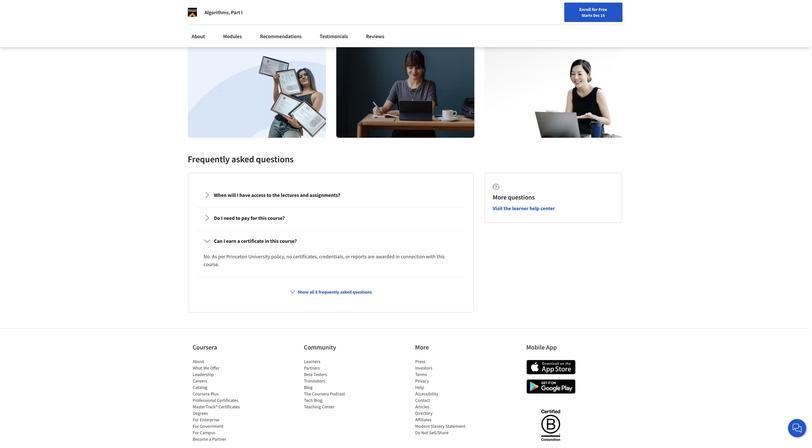 Task type: vqa. For each thing, say whether or not it's contained in the screenshot.
DevOps in the the 49,000 + U.S. job openings in DevOps engineering
no



Task type: locate. For each thing, give the bounding box(es) containing it.
this inside can i earn a certificate in this course? dropdown button
[[270, 238, 279, 244]]

0 vertical spatial all
[[284, 16, 289, 22]]

1 vertical spatial for
[[193, 424, 199, 429]]

this right "with"
[[437, 253, 445, 260]]

degrees link
[[193, 411, 208, 416]]

dec
[[594, 13, 600, 18]]

accessibility link
[[415, 391, 439, 397]]

list containing about
[[193, 359, 248, 442]]

and inside when will i have access to the lectures and assignments? dropdown button
[[300, 192, 309, 198]]

your right find
[[622, 7, 630, 13]]

all left 8
[[310, 289, 315, 295]]

this right pay
[[258, 215, 267, 221]]

about up what
[[193, 359, 204, 365]]

1 vertical spatial for
[[251, 215, 257, 221]]

1 vertical spatial and
[[300, 192, 309, 198]]

1 vertical spatial this
[[270, 238, 279, 244]]

in right awarded
[[396, 253, 400, 260]]

1 horizontal spatial and
[[300, 192, 309, 198]]

find your new career
[[612, 7, 653, 13]]

visit the learner help center
[[493, 205, 555, 212]]

terms link
[[415, 372, 427, 378]]

None search field
[[92, 4, 248, 17]]

the inside dropdown button
[[273, 192, 280, 198]]

earn
[[226, 238, 237, 244]]

in right included
[[307, 16, 311, 22]]

2 list from the left
[[304, 359, 359, 410]]

all right -
[[284, 16, 289, 22]]

2 horizontal spatial your
[[622, 7, 630, 13]]

0 vertical spatial certificates
[[217, 398, 238, 404]]

1 vertical spatial access
[[252, 192, 266, 198]]

employees
[[519, 22, 539, 27]]

all
[[284, 16, 289, 22], [310, 289, 315, 295]]

access inside unlimited access to 7,000+ world-class courses, hands-on projects, and job-ready certificate programs - all included in your subscription
[[218, 10, 230, 16]]

your inside unlimited access to 7,000+ world-class courses, hands-on projects, and job-ready certificate programs - all included in your subscription
[[198, 23, 207, 29]]

this inside no. as per princeton university policy, no certificates, credentials, or reports are awarded in connection with this course.
[[437, 253, 445, 260]]

certificate right "a"
[[241, 238, 264, 244]]

i right part
[[241, 9, 243, 16]]

coursera up tech blog link on the bottom of the page
[[312, 391, 329, 397]]

course? inside dropdown button
[[280, 238, 297, 244]]

certificates,
[[293, 253, 318, 260]]

ready
[[231, 16, 242, 22]]

excel
[[545, 22, 554, 27]]

do left need
[[214, 215, 220, 221]]

1 horizontal spatial questions
[[353, 289, 372, 295]]

0 horizontal spatial for
[[251, 215, 257, 221]]

1 horizontal spatial access
[[252, 192, 266, 198]]

press link
[[415, 359, 426, 365]]

for
[[193, 417, 199, 423], [193, 424, 199, 429], [193, 430, 199, 436]]

0 vertical spatial about
[[192, 33, 205, 39]]

0 horizontal spatial access
[[218, 10, 230, 16]]

0 horizontal spatial questions
[[256, 153, 294, 165]]

about link for more
[[193, 359, 204, 365]]

1 vertical spatial more
[[415, 343, 429, 351]]

course? for can i earn a certificate in this course?
[[280, 238, 297, 244]]

beta
[[304, 372, 313, 378]]

for up the dec
[[593, 6, 598, 12]]

8
[[316, 289, 318, 295]]

i right will on the left of page
[[237, 192, 239, 198]]

certificates up the mastertrack® certificates link
[[217, 398, 238, 404]]

careers
[[193, 378, 207, 384]]

1 vertical spatial asked
[[341, 289, 352, 295]]

this for for
[[258, 215, 267, 221]]

0 horizontal spatial and
[[216, 16, 223, 22]]

with
[[426, 253, 436, 260]]

about what we offer leadership careers catalog coursera plus professional certificates mastertrack® certificates degrees for enterprise for government for campus
[[193, 359, 240, 436]]

degrees
[[193, 411, 208, 416]]

podcast
[[330, 391, 345, 397]]

and up subscription
[[216, 16, 223, 22]]

your right upskill
[[509, 22, 518, 27]]

coursera inside about what we offer leadership careers catalog coursera plus professional certificates mastertrack® certificates degrees for enterprise for government for campus
[[193, 391, 210, 397]]

2 horizontal spatial list
[[415, 359, 470, 436]]

enroll for free starts dec 15
[[580, 6, 608, 18]]

credentials,
[[319, 253, 345, 260]]

2 vertical spatial for
[[193, 430, 199, 436]]

hands-
[[288, 10, 301, 16]]

reports
[[351, 253, 367, 260]]

learn
[[198, 35, 211, 41]]

unlimited
[[198, 10, 217, 16]]

list containing learners
[[304, 359, 359, 410]]

to left lectures
[[267, 192, 272, 198]]

1 vertical spatial about
[[193, 359, 204, 365]]

list item
[[193, 436, 248, 442]]

sell/share
[[429, 430, 449, 436]]

0 horizontal spatial this
[[258, 215, 267, 221]]

your for upskill
[[509, 22, 518, 27]]

1 vertical spatial about link
[[193, 359, 204, 365]]

professional certificates link
[[193, 398, 238, 404]]

digital
[[567, 22, 579, 27]]

coursera inside learners partners beta testers translators blog the coursera podcast tech blog teaching center
[[312, 391, 329, 397]]

affiliates
[[415, 417, 432, 423]]

directory
[[415, 411, 433, 416]]

about link up what
[[193, 359, 204, 365]]

testimonials link
[[316, 29, 352, 43]]

offer
[[210, 365, 220, 371]]

about link down projects, on the top of the page
[[188, 29, 209, 43]]

course? down the when will i have access to the lectures and assignments?
[[268, 215, 285, 221]]

0 horizontal spatial blog
[[304, 385, 313, 391]]

about link
[[188, 29, 209, 43], [193, 359, 204, 365]]

for inside enroll for free starts dec 15
[[593, 6, 598, 12]]

0 vertical spatial and
[[216, 16, 223, 22]]

0 horizontal spatial list
[[193, 359, 248, 442]]

help
[[530, 205, 540, 212]]

princeton
[[227, 253, 248, 260]]

the left digital
[[560, 22, 566, 27]]

0 vertical spatial more
[[493, 193, 507, 201]]

partners
[[304, 365, 320, 371]]

subscription
[[208, 23, 231, 29]]

course? inside dropdown button
[[268, 215, 285, 221]]

in up university
[[265, 238, 269, 244]]

beta testers link
[[304, 372, 327, 378]]

1 list from the left
[[193, 359, 248, 442]]

algorithms, part i
[[205, 9, 243, 16]]

0 horizontal spatial your
[[198, 23, 207, 29]]

recommendations
[[260, 33, 302, 39]]

to left pay
[[236, 215, 241, 221]]

blog up teaching center 'link'
[[314, 398, 322, 404]]

show
[[298, 289, 309, 295]]

can
[[214, 238, 223, 244]]

certificates down professional certificates link
[[219, 404, 240, 410]]

modules link
[[219, 29, 246, 43]]

blog up "the" in the left bottom of the page
[[304, 385, 313, 391]]

leadership
[[193, 372, 214, 378]]

2 horizontal spatial the
[[560, 22, 566, 27]]

1 horizontal spatial blog
[[314, 398, 322, 404]]

access inside dropdown button
[[252, 192, 266, 198]]

questions
[[256, 153, 294, 165], [508, 193, 535, 201], [353, 289, 372, 295]]

and
[[216, 16, 223, 22], [300, 192, 309, 198]]

2 vertical spatial questions
[[353, 289, 372, 295]]

accessibility
[[415, 391, 439, 397]]

0 vertical spatial for
[[193, 417, 199, 423]]

1 horizontal spatial all
[[310, 289, 315, 295]]

2 horizontal spatial this
[[437, 253, 445, 260]]

testimonials
[[320, 33, 348, 39]]

starts
[[582, 13, 593, 18]]

course? for do i need to pay for this course?
[[268, 215, 285, 221]]

new
[[631, 7, 640, 13]]

about down projects, on the top of the page
[[192, 33, 205, 39]]

list containing press
[[415, 359, 470, 436]]

1 vertical spatial the
[[273, 192, 280, 198]]

3 for from the top
[[193, 430, 199, 436]]

to left excel on the top right
[[540, 22, 544, 27]]

1 horizontal spatial your
[[509, 22, 518, 27]]

list for community
[[304, 359, 359, 410]]

about
[[192, 33, 205, 39], [193, 359, 204, 365]]

degrees
[[365, 22, 383, 28]]

your down projects, on the top of the page
[[198, 23, 207, 29]]

1 horizontal spatial this
[[270, 238, 279, 244]]

0 vertical spatial the
[[560, 22, 566, 27]]

more for more
[[415, 343, 429, 351]]

0 horizontal spatial more
[[415, 343, 429, 351]]

0 vertical spatial certificate
[[243, 16, 262, 22]]

your for find
[[622, 7, 630, 13]]

about for about
[[192, 33, 205, 39]]

your
[[622, 7, 630, 13], [509, 22, 518, 27], [198, 23, 207, 29]]

to inside unlimited access to 7,000+ world-class courses, hands-on projects, and job-ready certificate programs - all included in your subscription
[[231, 10, 235, 16]]

teaching
[[304, 404, 321, 410]]

0 vertical spatial do
[[214, 215, 220, 221]]

learners link
[[304, 359, 320, 365]]

course.
[[204, 261, 219, 268]]

0 horizontal spatial all
[[284, 16, 289, 22]]

0 vertical spatial for
[[593, 6, 598, 12]]

access right have
[[252, 192, 266, 198]]

free
[[599, 6, 608, 12]]

0 vertical spatial questions
[[256, 153, 294, 165]]

and inside unlimited access to 7,000+ world-class courses, hands-on projects, and job-ready certificate programs - all included in your subscription
[[216, 16, 223, 22]]

frequently
[[188, 153, 230, 165]]

1 vertical spatial questions
[[508, 193, 535, 201]]

statement
[[446, 424, 466, 429]]

certificate down world-
[[243, 16, 262, 22]]

do
[[214, 215, 220, 221], [415, 430, 421, 436]]

all inside unlimited access to 7,000+ world-class courses, hands-on projects, and job-ready certificate programs - all included in your subscription
[[284, 16, 289, 22]]

access up job-
[[218, 10, 230, 16]]

the for digital
[[560, 22, 566, 27]]

for right pay
[[251, 215, 257, 221]]

connection
[[401, 253, 425, 260]]

2 horizontal spatial questions
[[508, 193, 535, 201]]

1 vertical spatial all
[[310, 289, 315, 295]]

1 vertical spatial course?
[[280, 238, 297, 244]]

0 vertical spatial about link
[[188, 29, 209, 43]]

1 horizontal spatial asked
[[341, 289, 352, 295]]

1 vertical spatial certificate
[[241, 238, 264, 244]]

certificate inside dropdown button
[[241, 238, 264, 244]]

algorithms,
[[205, 9, 230, 16]]

1 horizontal spatial the
[[504, 205, 512, 212]]

and right lectures
[[300, 192, 309, 198]]

chat with us image
[[793, 423, 803, 434]]

for left campus
[[193, 430, 199, 436]]

1 vertical spatial blog
[[314, 398, 322, 404]]

0 horizontal spatial the
[[273, 192, 280, 198]]

3 list from the left
[[415, 359, 470, 436]]

world-
[[249, 10, 262, 16]]

certificates
[[217, 398, 238, 404], [219, 404, 240, 410]]

do left not
[[415, 430, 421, 436]]

more up press
[[415, 343, 429, 351]]

0 vertical spatial this
[[258, 215, 267, 221]]

in
[[307, 16, 311, 22], [555, 22, 559, 27], [265, 238, 269, 244], [396, 253, 400, 260]]

list
[[193, 359, 248, 442], [304, 359, 359, 410], [415, 359, 470, 436]]

coursera down catalog
[[193, 391, 210, 397]]

1 vertical spatial do
[[415, 430, 421, 436]]

awarded
[[376, 253, 395, 260]]

1 horizontal spatial more
[[493, 193, 507, 201]]

frequently asked questions
[[188, 153, 294, 165]]

for up for campus link
[[193, 424, 199, 429]]

the right visit at the top right of page
[[504, 205, 512, 212]]

1 horizontal spatial for
[[593, 6, 598, 12]]

about link for frequently asked questions
[[188, 29, 209, 43]]

logo of certified b corporation image
[[538, 406, 565, 442]]

no. as per princeton university policy, no certificates, credentials, or reports are awarded in connection with this course.
[[204, 253, 446, 268]]

0 vertical spatial access
[[218, 10, 230, 16]]

learn more
[[198, 35, 224, 41]]

course?
[[268, 215, 285, 221], [280, 238, 297, 244]]

course? up no
[[280, 238, 297, 244]]

1 horizontal spatial list
[[304, 359, 359, 410]]

0 vertical spatial asked
[[232, 153, 254, 165]]

lectures
[[281, 192, 299, 198]]

will
[[228, 192, 236, 198]]

i left need
[[221, 215, 223, 221]]

upskill your employees to excel in the digital economy
[[495, 22, 597, 27]]

i
[[241, 9, 243, 16], [237, 192, 239, 198], [221, 215, 223, 221], [224, 238, 225, 244]]

1 horizontal spatial do
[[415, 430, 421, 436]]

projects,
[[198, 16, 215, 22]]

0 vertical spatial course?
[[268, 215, 285, 221]]

no
[[287, 253, 292, 260]]

2 vertical spatial this
[[437, 253, 445, 260]]

to inside 'do i need to pay for this course?' dropdown button
[[236, 215, 241, 221]]

the left lectures
[[273, 192, 280, 198]]

i right can
[[224, 238, 225, 244]]

this inside 'do i need to pay for this course?' dropdown button
[[258, 215, 267, 221]]

to up ready
[[231, 10, 235, 16]]

this up policy, at the left bottom of the page
[[270, 238, 279, 244]]

0 vertical spatial blog
[[304, 385, 313, 391]]

0 horizontal spatial do
[[214, 215, 220, 221]]

can i earn a certificate in this course?
[[214, 238, 297, 244]]

for down degrees link
[[193, 417, 199, 423]]

0 horizontal spatial asked
[[232, 153, 254, 165]]

about inside about link
[[192, 33, 205, 39]]

part
[[231, 9, 240, 16]]

more questions
[[493, 193, 535, 201]]

more up visit at the top right of page
[[493, 193, 507, 201]]

to inside when will i have access to the lectures and assignments? dropdown button
[[267, 192, 272, 198]]

this
[[258, 215, 267, 221], [270, 238, 279, 244], [437, 253, 445, 260]]

partners link
[[304, 365, 320, 371]]

more for more questions
[[493, 193, 507, 201]]

find
[[612, 7, 621, 13]]

do inside dropdown button
[[214, 215, 220, 221]]

about inside about what we offer leadership careers catalog coursera plus professional certificates mastertrack® certificates degrees for enterprise for government for campus
[[193, 359, 204, 365]]



Task type: describe. For each thing, give the bounding box(es) containing it.
list for coursera
[[193, 359, 248, 442]]

mastertrack® certificates link
[[193, 404, 240, 410]]

7,000+
[[236, 10, 248, 16]]

for enterprise link
[[193, 417, 219, 423]]

do not sell/share link
[[415, 430, 449, 436]]

translators link
[[304, 378, 325, 384]]

in right excel on the top right
[[555, 22, 559, 27]]

i inside dropdown button
[[221, 215, 223, 221]]

frequently
[[319, 289, 340, 295]]

in inside unlimited access to 7,000+ world-class courses, hands-on projects, and job-ready certificate programs - all included in your subscription
[[307, 16, 311, 22]]

recommendations link
[[256, 29, 306, 43]]

blog link
[[304, 385, 313, 391]]

modules
[[223, 33, 242, 39]]

tech blog link
[[304, 398, 322, 404]]

testers
[[314, 372, 327, 378]]

catalog
[[193, 385, 207, 391]]

1 for from the top
[[193, 417, 199, 423]]

the
[[304, 391, 311, 397]]

slavery
[[431, 424, 445, 429]]

i inside dropdown button
[[237, 192, 239, 198]]

policy,
[[271, 253, 286, 260]]

enterprise
[[200, 417, 219, 423]]

leadership link
[[193, 372, 214, 378]]

when will i have access to the lectures and assignments? button
[[199, 186, 464, 204]]

privacy
[[415, 378, 429, 384]]

visit the learner help center link
[[493, 205, 555, 212]]

professional
[[193, 398, 216, 404]]

do inside the press investors terms privacy help accessibility contact articles directory affiliates modern slavery statement do not sell/share
[[415, 430, 421, 436]]

in inside dropdown button
[[265, 238, 269, 244]]

help link
[[415, 385, 424, 391]]

no.
[[204, 253, 211, 260]]

upskill
[[495, 22, 508, 27]]

show all 8 frequently asked questions button
[[288, 286, 375, 298]]

career
[[641, 7, 653, 13]]

job-
[[224, 16, 231, 22]]

learners
[[304, 359, 320, 365]]

for campus link
[[193, 430, 215, 436]]

2 vertical spatial the
[[504, 205, 512, 212]]

modern slavery statement link
[[415, 424, 466, 429]]

coursera up what we offer link
[[193, 343, 217, 351]]

princeton university image
[[188, 8, 197, 17]]

investors link
[[415, 365, 433, 371]]

what we offer link
[[193, 365, 220, 371]]

or
[[346, 253, 350, 260]]

the for lectures
[[273, 192, 280, 198]]

download on the app store image
[[527, 360, 576, 375]]

per
[[218, 253, 226, 260]]

this for in
[[270, 238, 279, 244]]

tech
[[304, 398, 313, 404]]

for inside dropdown button
[[251, 215, 257, 221]]

visit
[[493, 205, 503, 212]]

coursera for about what we offer leadership careers catalog coursera plus professional certificates mastertrack® certificates degrees for enterprise for government for campus
[[193, 391, 210, 397]]

explore degrees link
[[347, 22, 392, 30]]

in inside no. as per princeton university policy, no certificates, credentials, or reports are awarded in connection with this course.
[[396, 253, 400, 260]]

i inside dropdown button
[[224, 238, 225, 244]]

collapsed list
[[196, 184, 466, 279]]

all inside 'dropdown button'
[[310, 289, 315, 295]]

programs
[[263, 16, 281, 22]]

get it on google play image
[[527, 380, 576, 394]]

what
[[193, 365, 203, 371]]

need
[[224, 215, 235, 221]]

included
[[289, 16, 306, 22]]

mastertrack®
[[193, 404, 218, 410]]

reviews link
[[363, 29, 389, 43]]

we
[[203, 365, 209, 371]]

articles
[[415, 404, 430, 410]]

affiliates link
[[415, 417, 432, 423]]

asked inside show all 8 frequently asked questions 'dropdown button'
[[341, 289, 352, 295]]

on
[[301, 10, 306, 16]]

certificate inside unlimited access to 7,000+ world-class courses, hands-on projects, and job-ready certificate programs - all included in your subscription
[[243, 16, 262, 22]]

press
[[415, 359, 426, 365]]

a
[[238, 238, 240, 244]]

modern
[[415, 424, 430, 429]]

teaching center link
[[304, 404, 335, 410]]

mobile
[[527, 343, 545, 351]]

coursera plus link
[[193, 391, 219, 397]]

find your new career link
[[609, 6, 656, 15]]

-
[[282, 16, 283, 22]]

learn more link
[[198, 35, 233, 43]]

translators
[[304, 378, 325, 384]]

contact link
[[415, 398, 430, 404]]

mobile app
[[527, 343, 557, 351]]

campus
[[200, 430, 215, 436]]

articles link
[[415, 404, 430, 410]]

center
[[322, 404, 335, 410]]

list for more
[[415, 359, 470, 436]]

coursera for learners partners beta testers translators blog the coursera podcast tech blog teaching center
[[312, 391, 329, 397]]

about for about what we offer leadership careers catalog coursera plus professional certificates mastertrack® certificates degrees for enterprise for government for campus
[[193, 359, 204, 365]]

when
[[214, 192, 227, 198]]

questions inside show all 8 frequently asked questions 'dropdown button'
[[353, 289, 372, 295]]

economy
[[580, 22, 597, 27]]

terms
[[415, 372, 427, 378]]

2 for from the top
[[193, 424, 199, 429]]

enroll
[[580, 6, 592, 12]]

government
[[200, 424, 224, 429]]

1 vertical spatial certificates
[[219, 404, 240, 410]]

the coursera podcast link
[[304, 391, 345, 397]]

contact
[[415, 398, 430, 404]]

show all 8 frequently asked questions
[[298, 289, 372, 295]]



